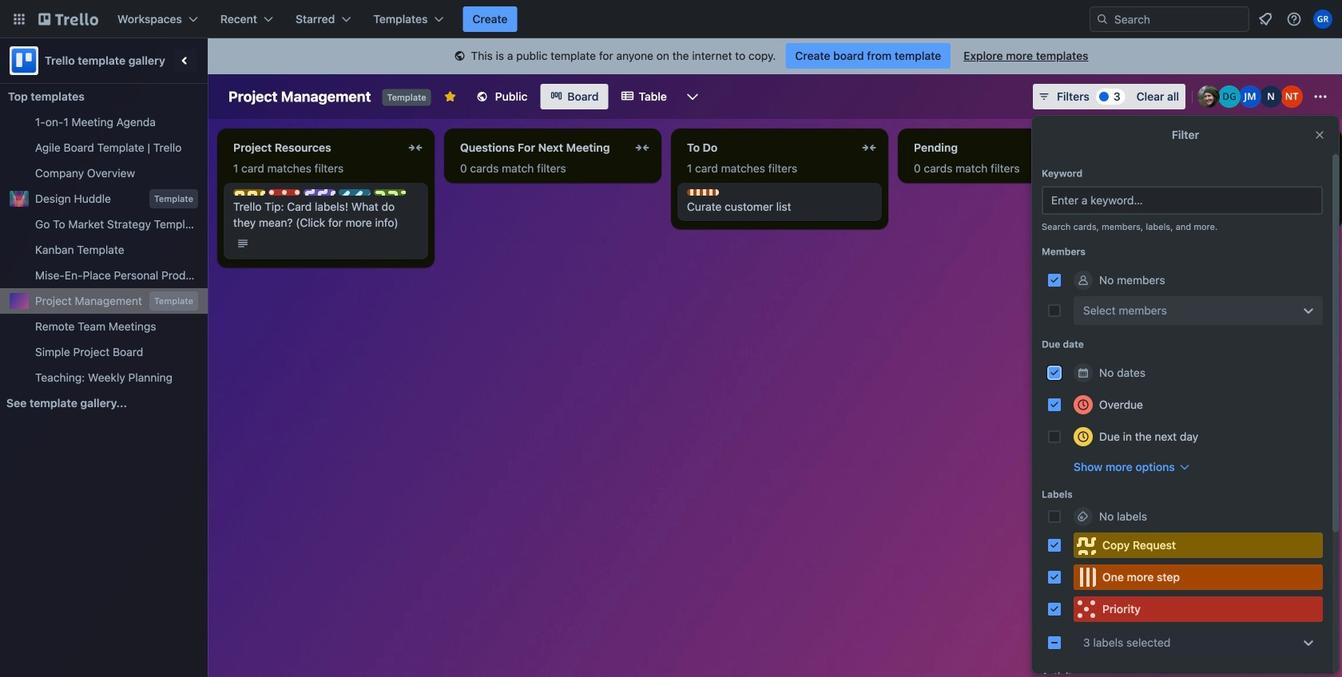 Task type: vqa. For each thing, say whether or not it's contained in the screenshot.
Nicole Tang (nicoletang31) "Icon"
yes



Task type: describe. For each thing, give the bounding box(es) containing it.
jordan mirchev (jordan_mirchev) image
[[1239, 85, 1262, 108]]

Board name text field
[[221, 84, 379, 109]]

1 horizontal spatial color: yellow, title: "copy request" element
[[1074, 533, 1323, 558]]

customize views image
[[685, 89, 701, 105]]

close popover image
[[1313, 129, 1326, 141]]

0 horizontal spatial color: yellow, title: "copy request" element
[[233, 189, 265, 196]]

sm image
[[452, 49, 468, 65]]

greg robinson (gregrobinson96) image
[[1313, 10, 1333, 29]]

primary element
[[0, 0, 1342, 38]]

search image
[[1096, 13, 1109, 26]]

2 collapse list image from the left
[[633, 138, 652, 157]]

devan goldstein (devangoldstein2) image
[[1218, 85, 1241, 108]]

2 collapse list image from the left
[[1313, 138, 1333, 157]]

caity (caity) image
[[1198, 85, 1220, 108]]

1 collapse list image from the left
[[406, 138, 425, 157]]

star or unstar board image
[[444, 90, 457, 103]]

Enter a keyword… text field
[[1042, 186, 1323, 215]]

1 horizontal spatial color: red, title: "priority" element
[[1074, 597, 1323, 622]]



Task type: locate. For each thing, give the bounding box(es) containing it.
None text field
[[224, 135, 403, 161], [451, 135, 630, 161], [678, 135, 856, 161], [904, 135, 1083, 161], [224, 135, 403, 161], [451, 135, 630, 161], [678, 135, 856, 161], [904, 135, 1083, 161]]

back to home image
[[38, 6, 98, 32]]

0 horizontal spatial collapse list image
[[406, 138, 425, 157]]

show menu image
[[1313, 89, 1329, 105]]

0 vertical spatial color: red, title: "priority" element
[[268, 189, 300, 196]]

1 vertical spatial color: red, title: "priority" element
[[1074, 597, 1323, 622]]

workspace navigation collapse icon image
[[174, 50, 197, 72]]

collapse list image
[[406, 138, 425, 157], [633, 138, 652, 157]]

open information menu image
[[1286, 11, 1302, 27]]

1 horizontal spatial collapse list image
[[1313, 138, 1333, 157]]

color: yellow, title: "copy request" element
[[233, 189, 265, 196], [1074, 533, 1323, 558]]

nicole tang (nicoletang31) image
[[1281, 85, 1303, 108]]

trello logo image
[[10, 46, 38, 75]]

nic (nicoletollefson1) image
[[1260, 85, 1282, 108]]

0 horizontal spatial color: red, title: "priority" element
[[268, 189, 300, 196]]

0 vertical spatial color: yellow, title: "copy request" element
[[233, 189, 265, 196]]

color: sky, title: "trello tip" element
[[339, 189, 371, 196]]

0 notifications image
[[1256, 10, 1275, 29]]

color: lime, title: "halp" element
[[374, 189, 406, 196]]

0 horizontal spatial collapse list image
[[860, 138, 879, 157]]

1 collapse list image from the left
[[860, 138, 879, 157]]

collapse list image
[[860, 138, 879, 157], [1313, 138, 1333, 157]]

color: purple, title: "design team" element
[[304, 189, 336, 196]]

color: red, title: "priority" element
[[268, 189, 300, 196], [1074, 597, 1323, 622]]

1 horizontal spatial collapse list image
[[633, 138, 652, 157]]

Search field
[[1109, 8, 1249, 30]]

color: orange, title: "one more step" element
[[687, 189, 719, 196], [1141, 189, 1173, 196], [1074, 565, 1323, 590]]

1 vertical spatial color: yellow, title: "copy request" element
[[1074, 533, 1323, 558]]



